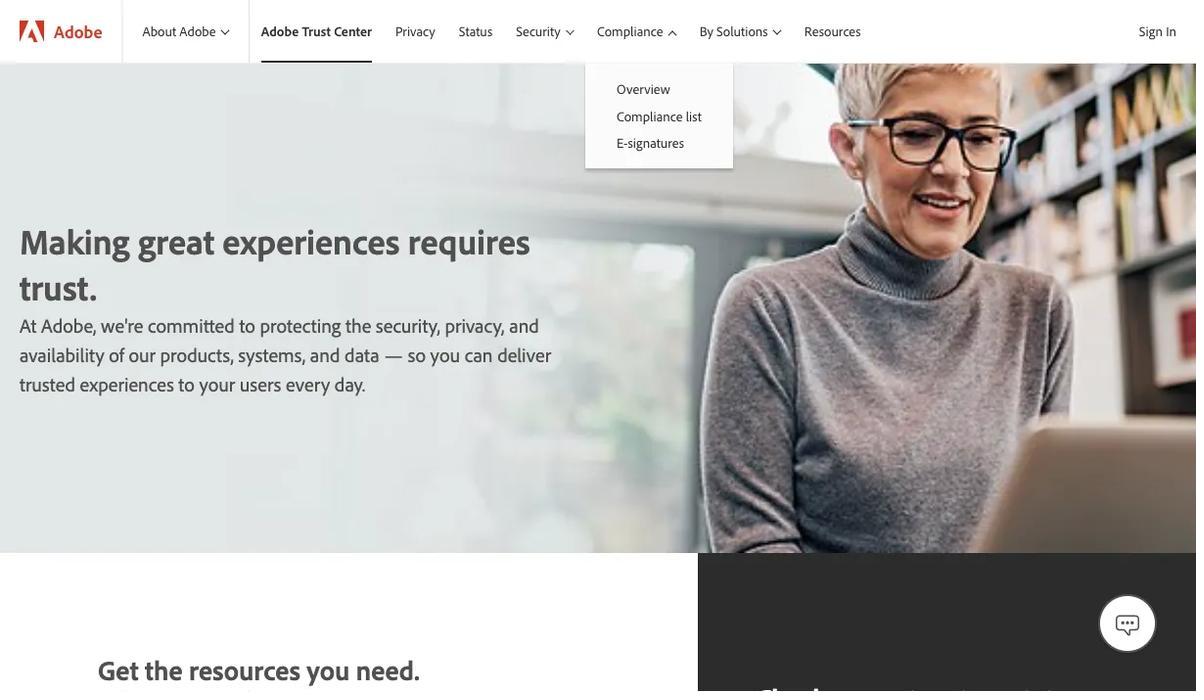 Task type: locate. For each thing, give the bounding box(es) containing it.
signatures
[[628, 134, 685, 151]]

deliver
[[498, 342, 551, 367]]

requires
[[408, 219, 531, 264]]

experiences down "of"
[[80, 371, 174, 396]]

0 vertical spatial experiences
[[223, 219, 400, 264]]

adobe left about on the top
[[54, 20, 102, 42]]

trusted
[[20, 371, 75, 396]]

you left need.
[[307, 652, 350, 687]]

0 horizontal spatial experiences
[[80, 371, 174, 396]]

security
[[516, 23, 561, 40]]

1 horizontal spatial and
[[509, 312, 539, 337]]

and up every
[[310, 342, 340, 367]]

by solutions
[[700, 23, 768, 40]]

users
[[240, 371, 281, 396]]

adobe trust center link
[[249, 0, 384, 63]]

group
[[586, 63, 733, 168]]

1 horizontal spatial you
[[431, 342, 460, 367]]

0 horizontal spatial to
[[179, 371, 195, 396]]

adobe
[[54, 20, 102, 42], [180, 23, 216, 40], [261, 23, 299, 40]]

compliance up overview
[[597, 23, 663, 40]]

about
[[142, 23, 176, 40]]

0 vertical spatial compliance
[[597, 23, 663, 40]]

to left your
[[179, 371, 195, 396]]

compliance
[[597, 23, 663, 40], [617, 107, 683, 124]]

by
[[700, 23, 714, 40]]

1 vertical spatial compliance
[[617, 107, 683, 124]]

trust.
[[20, 265, 97, 309]]

adobe right about on the top
[[180, 23, 216, 40]]

0 horizontal spatial the
[[145, 652, 183, 687]]

experiences
[[223, 219, 400, 264], [80, 371, 174, 396]]

0 vertical spatial the
[[346, 312, 372, 337]]

e-signatures
[[617, 134, 685, 151]]

0 vertical spatial and
[[509, 312, 539, 337]]

and
[[509, 312, 539, 337], [310, 342, 340, 367]]

2 horizontal spatial adobe
[[261, 23, 299, 40]]

resources
[[805, 23, 861, 40]]

get
[[98, 652, 139, 687]]

day.
[[335, 371, 366, 396]]

0 vertical spatial to
[[239, 312, 255, 337]]

systems,
[[238, 342, 306, 367]]

the right get
[[145, 652, 183, 687]]

compliance up e-signatures
[[617, 107, 683, 124]]

e-signatures link
[[586, 129, 733, 156]]

making great experiences requires trust. at adobe, we're committed to protecting the security, privacy, and availability of our products, systems, and data — so you can deliver trusted experiences to your users every day.
[[20, 219, 551, 396]]

1 horizontal spatial adobe
[[180, 23, 216, 40]]

resources link
[[793, 0, 873, 63]]

adobe for adobe trust center
[[261, 23, 299, 40]]

protecting
[[260, 312, 341, 337]]

and up deliver
[[509, 312, 539, 337]]

compliance list link
[[586, 102, 733, 129]]

list
[[686, 107, 702, 124]]

1 horizontal spatial to
[[239, 312, 255, 337]]

privacy
[[396, 23, 436, 40]]

center
[[334, 23, 372, 40]]

products,
[[160, 342, 234, 367]]

to
[[239, 312, 255, 337], [179, 371, 195, 396]]

1 horizontal spatial the
[[346, 312, 372, 337]]

0 horizontal spatial you
[[307, 652, 350, 687]]

great
[[138, 219, 215, 264]]

you
[[431, 342, 460, 367], [307, 652, 350, 687]]

availability
[[20, 342, 104, 367]]

the up data —
[[346, 312, 372, 337]]

overview
[[617, 80, 671, 97]]

adobe link
[[0, 0, 122, 63]]

sign
[[1140, 23, 1163, 40]]

privacy,
[[445, 312, 505, 337]]

0 horizontal spatial adobe
[[54, 20, 102, 42]]

1 vertical spatial to
[[179, 371, 195, 396]]

so
[[408, 342, 426, 367]]

committed
[[148, 312, 235, 337]]

1 horizontal spatial experiences
[[223, 219, 400, 264]]

sign in button
[[1136, 15, 1181, 48]]

compliance inside dropdown button
[[597, 23, 663, 40]]

data —
[[345, 342, 404, 367]]

about adobe button
[[123, 0, 249, 63]]

experiences up protecting
[[223, 219, 400, 264]]

1 vertical spatial experiences
[[80, 371, 174, 396]]

0 horizontal spatial and
[[310, 342, 340, 367]]

adobe trust center
[[261, 23, 372, 40]]

adobe left trust
[[261, 23, 299, 40]]

compliance inside group
[[617, 107, 683, 124]]

at
[[20, 312, 37, 337]]

1 vertical spatial you
[[307, 652, 350, 687]]

you right so at left
[[431, 342, 460, 367]]

you inside making great experiences requires trust. at adobe, we're committed to protecting the security, privacy, and availability of our products, systems, and data — so you can deliver trusted experiences to your users every day.
[[431, 342, 460, 367]]

the
[[346, 312, 372, 337], [145, 652, 183, 687]]

0 vertical spatial you
[[431, 342, 460, 367]]

to up systems,
[[239, 312, 255, 337]]



Task type: describe. For each thing, give the bounding box(es) containing it.
security,
[[376, 312, 441, 337]]

e-
[[617, 134, 628, 151]]

status link
[[447, 0, 505, 63]]

adobe for adobe
[[54, 20, 102, 42]]

compliance for compliance
[[597, 23, 663, 40]]

overview link
[[586, 75, 733, 102]]

trust
[[302, 23, 331, 40]]

status
[[459, 23, 493, 40]]

we're
[[101, 312, 143, 337]]

about adobe
[[142, 23, 216, 40]]

privacy link
[[384, 0, 447, 63]]

group containing overview
[[586, 63, 733, 168]]

compliance button
[[586, 0, 688, 63]]

compliance list
[[617, 107, 702, 124]]

by solutions button
[[688, 0, 793, 63]]

the inside making great experiences requires trust. at adobe, we're committed to protecting the security, privacy, and availability of our products, systems, and data — so you can deliver trusted experiences to your users every day.
[[346, 312, 372, 337]]

need.
[[356, 652, 420, 687]]

1 vertical spatial and
[[310, 342, 340, 367]]

sign in
[[1140, 23, 1177, 40]]

in
[[1167, 23, 1177, 40]]

1 vertical spatial the
[[145, 652, 183, 687]]

your
[[199, 371, 235, 396]]

resources
[[189, 652, 301, 687]]

get the resources you need.
[[98, 652, 420, 687]]

of
[[109, 342, 124, 367]]

compliance for compliance list
[[617, 107, 683, 124]]

security button
[[505, 0, 586, 63]]

adobe inside 'dropdown button'
[[180, 23, 216, 40]]

making
[[20, 219, 130, 264]]

every
[[286, 371, 330, 396]]

can
[[465, 342, 493, 367]]

our
[[129, 342, 156, 367]]

adobe,
[[41, 312, 96, 337]]

solutions
[[717, 23, 768, 40]]



Task type: vqa. For each thing, say whether or not it's contained in the screenshot.
Making great experiences requires trust. At Adobe, we're committed to protecting the security, privacy, and availability of our products, systems, and data — so you can deliver trusted experiences to your users every day. on the left of page
yes



